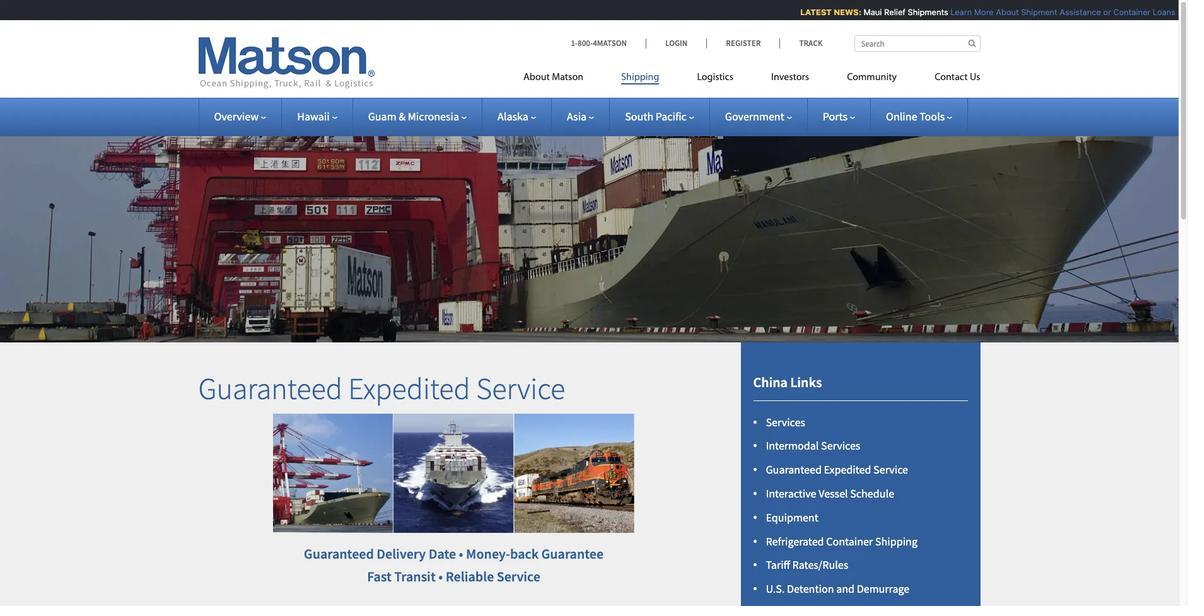 Task type: vqa. For each thing, say whether or not it's contained in the screenshot.
left personal
no



Task type: describe. For each thing, give the bounding box(es) containing it.
latest
[[795, 7, 827, 17]]

links
[[791, 374, 822, 391]]

track link
[[780, 38, 823, 49]]

contact
[[935, 73, 968, 83]]

matson containership manulani at terminal preparing to ship from china. image
[[0, 116, 1179, 343]]

shipping inside china links 'section'
[[876, 534, 918, 549]]

overview link
[[214, 109, 266, 124]]

fast
[[367, 568, 392, 586]]

community link
[[828, 66, 916, 92]]

tariff rates/rules
[[766, 558, 849, 572]]

0 vertical spatial services
[[766, 415, 806, 429]]

equipment
[[766, 510, 819, 525]]

south pacific link
[[625, 109, 694, 124]]

asia
[[567, 109, 587, 124]]

shipping inside "link"
[[621, 73, 660, 83]]

refrigerated container shipping link
[[766, 534, 918, 549]]

guam & micronesia link
[[368, 109, 467, 124]]

alaska
[[498, 109, 529, 124]]

u.s. detention and demurrage
[[766, 582, 910, 596]]

1-800-4matson link
[[571, 38, 646, 49]]

online tools
[[886, 109, 945, 124]]

u.s.
[[766, 582, 785, 596]]

4matson
[[593, 38, 627, 49]]

china links section
[[725, 343, 996, 606]]

interactive
[[766, 486, 817, 501]]

assistance
[[1055, 7, 1096, 17]]

search image
[[969, 39, 976, 47]]

demurrage
[[857, 582, 910, 596]]

shipping link
[[603, 66, 678, 92]]

1 horizontal spatial services
[[821, 439, 861, 453]]

learn
[[945, 7, 967, 17]]

community
[[847, 73, 897, 83]]

vessel
[[819, 486, 848, 501]]

register link
[[707, 38, 780, 49]]

overview
[[214, 109, 259, 124]]

track
[[800, 38, 823, 49]]

rates/rules
[[793, 558, 849, 572]]

pacific
[[656, 109, 687, 124]]

asia link
[[567, 109, 594, 124]]

refrigerated container shipping
[[766, 534, 918, 549]]

guaranteed inside china links 'section'
[[766, 463, 822, 477]]

and
[[837, 582, 855, 596]]

china links
[[754, 374, 822, 391]]

1 vertical spatial •
[[439, 568, 443, 586]]

online
[[886, 109, 918, 124]]

&
[[399, 109, 406, 124]]

more
[[969, 7, 989, 17]]

0 vertical spatial about
[[991, 7, 1014, 17]]

china
[[754, 374, 788, 391]]

investors
[[772, 73, 809, 83]]

reliable
[[446, 568, 494, 586]]

top menu navigation
[[524, 66, 981, 92]]

government
[[725, 109, 785, 124]]

shipments
[[903, 7, 943, 17]]

1-800-4matson
[[571, 38, 627, 49]]

about matson
[[524, 73, 584, 83]]

intermodal services link
[[766, 439, 861, 453]]

login
[[666, 38, 688, 49]]

0 vertical spatial guaranteed
[[198, 370, 342, 408]]

refrigerated
[[766, 534, 824, 549]]

loans
[[1148, 7, 1170, 17]]



Task type: locate. For each thing, give the bounding box(es) containing it.
transit
[[394, 568, 436, 586]]

guam
[[368, 109, 397, 124]]

hawaii
[[297, 109, 330, 124]]

0 horizontal spatial shipping
[[621, 73, 660, 83]]

service inside guaranteed delivery date • money-back guarantee fast transit • reliable service
[[497, 568, 541, 586]]

tools
[[920, 109, 945, 124]]

1 horizontal spatial container
[[1108, 7, 1146, 17]]

back
[[510, 545, 539, 563]]

logistics link
[[678, 66, 753, 92]]

shipping up south
[[621, 73, 660, 83]]

0 horizontal spatial container
[[827, 534, 873, 549]]

0 vertical spatial shipping
[[621, 73, 660, 83]]

contact us link
[[916, 66, 981, 92]]

intermodal
[[766, 439, 819, 453]]

1 vertical spatial guaranteed expedited service
[[766, 463, 908, 477]]

container inside china links 'section'
[[827, 534, 873, 549]]

online tools link
[[886, 109, 953, 124]]

2 vertical spatial service
[[497, 568, 541, 586]]

• right date
[[459, 545, 463, 563]]

0 horizontal spatial about
[[524, 73, 550, 83]]

container right "or"
[[1108, 7, 1146, 17]]

news:
[[829, 7, 856, 17]]

login link
[[646, 38, 707, 49]]

intermodal services
[[766, 439, 861, 453]]

maui
[[859, 7, 877, 17]]

guarantee
[[542, 545, 604, 563]]

guaranteed delivery date • money-back guarantee fast transit • reliable service
[[304, 545, 604, 586]]

matson containership at port and at sea. matson containers transported by train. image
[[273, 414, 635, 533]]

ports
[[823, 109, 848, 124]]

detention
[[787, 582, 834, 596]]

blue matson logo with ocean, shipping, truck, rail and logistics written beneath it. image
[[198, 37, 375, 89]]

contact us
[[935, 73, 981, 83]]

interactive vessel schedule link
[[766, 486, 895, 501]]

0 vertical spatial guaranteed expedited service
[[198, 370, 565, 408]]

1 horizontal spatial •
[[459, 545, 463, 563]]

about
[[991, 7, 1014, 17], [524, 73, 550, 83]]

0 horizontal spatial •
[[439, 568, 443, 586]]

tariff rates/rules link
[[766, 558, 849, 572]]

• down date
[[439, 568, 443, 586]]

Search search field
[[854, 35, 981, 52]]

alaska link
[[498, 109, 536, 124]]

1 vertical spatial shipping
[[876, 534, 918, 549]]

1 vertical spatial service
[[874, 463, 908, 477]]

us
[[970, 73, 981, 83]]

guaranteed
[[198, 370, 342, 408], [766, 463, 822, 477], [304, 545, 374, 563]]

1 horizontal spatial about
[[991, 7, 1014, 17]]

0 vertical spatial expedited
[[348, 370, 470, 408]]

0 vertical spatial service
[[476, 370, 565, 408]]

about right "more"
[[991, 7, 1014, 17]]

tariff
[[766, 558, 790, 572]]

latest news: maui relief shipments learn more about shipment assistance or container loans >
[[795, 7, 1178, 17]]

shipment
[[1016, 7, 1052, 17]]

guaranteed expedited service inside china links 'section'
[[766, 463, 908, 477]]

0 horizontal spatial guaranteed expedited service
[[198, 370, 565, 408]]

expedited
[[348, 370, 470, 408], [824, 463, 872, 477]]

service inside china links 'section'
[[874, 463, 908, 477]]

1 horizontal spatial guaranteed expedited service
[[766, 463, 908, 477]]

or
[[1098, 7, 1106, 17]]

guam & micronesia
[[368, 109, 459, 124]]

0 vertical spatial container
[[1108, 7, 1146, 17]]

0 horizontal spatial expedited
[[348, 370, 470, 408]]

government link
[[725, 109, 792, 124]]

0 vertical spatial •
[[459, 545, 463, 563]]

about matson link
[[524, 66, 603, 92]]

date
[[429, 545, 456, 563]]

•
[[459, 545, 463, 563], [439, 568, 443, 586]]

logistics
[[697, 73, 734, 83]]

money-
[[466, 545, 510, 563]]

1-
[[571, 38, 578, 49]]

container
[[1108, 7, 1146, 17], [827, 534, 873, 549]]

interactive vessel schedule
[[766, 486, 895, 501]]

800-
[[578, 38, 593, 49]]

1 vertical spatial expedited
[[824, 463, 872, 477]]

ports link
[[823, 109, 855, 124]]

services up intermodal on the bottom of page
[[766, 415, 806, 429]]

None search field
[[854, 35, 981, 52]]

investors link
[[753, 66, 828, 92]]

micronesia
[[408, 109, 459, 124]]

schedule
[[851, 486, 895, 501]]

u.s. detention and demurrage link
[[766, 582, 910, 596]]

expedited inside china links 'section'
[[824, 463, 872, 477]]

guaranteed inside guaranteed delivery date • money-back guarantee fast transit • reliable service
[[304, 545, 374, 563]]

matson
[[552, 73, 584, 83]]

learn more about shipment assistance or container loans > link
[[945, 7, 1178, 17]]

>
[[1173, 7, 1178, 17]]

1 vertical spatial guaranteed
[[766, 463, 822, 477]]

guaranteed expedited service link
[[766, 463, 908, 477]]

register
[[726, 38, 761, 49]]

0 horizontal spatial services
[[766, 415, 806, 429]]

guaranteed expedited service
[[198, 370, 565, 408], [766, 463, 908, 477]]

1 horizontal spatial shipping
[[876, 534, 918, 549]]

equipment link
[[766, 510, 819, 525]]

services up guaranteed expedited service link
[[821, 439, 861, 453]]

services
[[766, 415, 806, 429], [821, 439, 861, 453]]

relief
[[879, 7, 901, 17]]

shipping
[[621, 73, 660, 83], [876, 534, 918, 549]]

hawaii link
[[297, 109, 337, 124]]

1 vertical spatial services
[[821, 439, 861, 453]]

about left "matson"
[[524, 73, 550, 83]]

2 vertical spatial guaranteed
[[304, 545, 374, 563]]

about inside "link"
[[524, 73, 550, 83]]

delivery
[[377, 545, 426, 563]]

south pacific
[[625, 109, 687, 124]]

1 horizontal spatial expedited
[[824, 463, 872, 477]]

south
[[625, 109, 654, 124]]

shipping up the demurrage
[[876, 534, 918, 549]]

service
[[476, 370, 565, 408], [874, 463, 908, 477], [497, 568, 541, 586]]

container up rates/rules
[[827, 534, 873, 549]]

1 vertical spatial container
[[827, 534, 873, 549]]

1 vertical spatial about
[[524, 73, 550, 83]]



